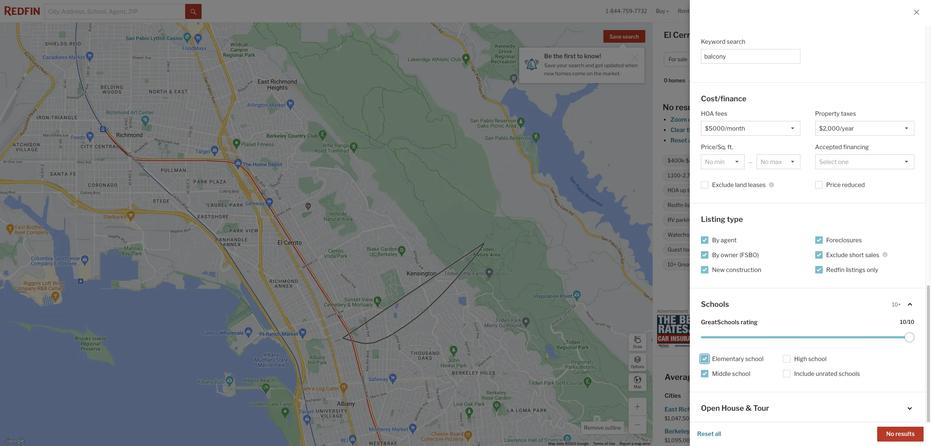 Task type: vqa. For each thing, say whether or not it's contained in the screenshot.
X-Out
no



Task type: describe. For each thing, give the bounding box(es) containing it.
all inside button
[[715, 431, 721, 438]]

elementary
[[712, 356, 744, 363]]

$400k-$4.5m inside $400k-$4.5m button
[[710, 56, 745, 63]]

guest house
[[668, 247, 698, 253]]

reset all
[[698, 431, 721, 438]]

759-
[[623, 8, 635, 14]]

1 vertical spatial redfin listings only
[[826, 266, 879, 273]]

property for property taxes
[[815, 110, 840, 117]]

1 horizontal spatial el
[[768, 372, 775, 382]]

report a map error link
[[620, 442, 651, 446]]

report ad button
[[911, 310, 927, 316]]

to inside "zoom out clear the map boundary reset all filters or remove one of your filters below to see more homes"
[[811, 137, 817, 144]]

berkeley homes for sale $1,095,000
[[665, 428, 732, 444]]

options
[[631, 364, 644, 369]]

1 vertical spatial of
[[605, 442, 608, 446]]

washer/dryer
[[810, 232, 844, 238]]

1 up from the left
[[680, 187, 686, 194]]

save search button
[[603, 30, 646, 43]]

property tax up to $2,000/year
[[750, 187, 826, 194]]

0 horizontal spatial only
[[703, 202, 713, 208]]

reset inside "zoom out clear the map boundary reset all filters or remove one of your filters below to see more homes"
[[671, 137, 687, 144]]

map inside "zoom out clear the map boundary reset all filters or remove one of your filters below to see more homes"
[[697, 127, 710, 134]]

sale inside east richmond heights homes for sale $1,047,500
[[762, 406, 773, 413]]

save for save search
[[610, 33, 622, 40]]

homes inside 0 homes •
[[669, 77, 686, 84]]

get
[[595, 62, 603, 68]]

0 horizontal spatial $400k-
[[668, 158, 686, 164]]

for for homes
[[752, 406, 760, 413]]

$400k- inside button
[[710, 56, 728, 63]]

washer/dryer hookup
[[810, 232, 863, 238]]

remove rv parking image
[[698, 218, 703, 222]]

parking for 5+
[[794, 261, 812, 268]]

accessible home
[[808, 247, 849, 253]]

ad
[[923, 310, 927, 314]]

0 horizontal spatial results
[[676, 102, 703, 112]]

search for keyword search
[[727, 38, 746, 45]]

air
[[714, 217, 721, 223]]

hoa for hoa up to $5,000/month
[[668, 187, 679, 194]]

fixer-uppers
[[734, 202, 765, 208]]

townhouse, for townhouse, land
[[802, 158, 831, 164]]

price/sq.
[[701, 144, 726, 151]]

homes inside "berkeley homes for sale $1,095,000"
[[691, 428, 710, 435]]

report for report a map error
[[620, 442, 631, 446]]

average home prices near el cerrito, ca
[[665, 372, 819, 382]]

results inside button
[[896, 431, 915, 438]]

price reduced
[[826, 182, 865, 189]]

reduced
[[842, 182, 865, 189]]

cities
[[665, 392, 681, 399]]

1 vertical spatial map
[[635, 442, 642, 446]]

2 horizontal spatial redfin
[[826, 266, 845, 273]]

waterfront
[[668, 232, 695, 238]]

redfin link
[[749, 287, 768, 294]]

reset inside button
[[698, 431, 714, 438]]

10+ for 10+ greatschools rating
[[668, 261, 677, 268]]

no private pool
[[868, 202, 905, 208]]

recommended button
[[707, 77, 751, 84]]

City, Address, School, Agent, ZIP search field
[[45, 4, 185, 19]]

below
[[793, 137, 810, 144]]

have view
[[715, 232, 740, 238]]

exclude land leases
[[712, 182, 766, 189]]

townhouse, land
[[761, 56, 804, 63]]

market.
[[603, 70, 621, 76]]

berkeley
[[665, 428, 690, 435]]

or
[[714, 137, 720, 144]]

for sale
[[669, 56, 688, 63]]

reset all filters button
[[670, 137, 713, 144]]

0 horizontal spatial ca
[[704, 30, 716, 40]]

tax
[[773, 187, 781, 194]]

1 horizontal spatial rating
[[741, 319, 758, 326]]

east
[[665, 406, 678, 413]]

the inside "zoom out clear the map boundary reset all filters or remove one of your filters below to see more homes"
[[687, 127, 696, 134]]

remove guest house image
[[702, 248, 706, 252]]

include
[[794, 370, 815, 378]]

0 vertical spatial no
[[663, 102, 674, 112]]

schools
[[839, 370, 860, 378]]

map for map
[[634, 384, 641, 389]]

1 vertical spatial no
[[868, 202, 875, 208]]

your inside "zoom out clear the map boundary reset all filters or remove one of your filters below to see more homes"
[[762, 137, 775, 144]]

near
[[748, 372, 766, 382]]

el cerrito, ca homes for sale
[[664, 30, 777, 40]]

2 vertical spatial redfin
[[749, 287, 768, 294]]

price
[[826, 182, 841, 189]]

for for homes
[[747, 30, 758, 40]]

east richmond heights homes for sale $1,047,500
[[665, 406, 773, 422]]

walk score® link
[[701, 436, 915, 446]]

walk score®
[[701, 437, 746, 446]]

heights
[[709, 406, 731, 413]]

school for high school
[[809, 356, 827, 363]]

sort
[[695, 77, 705, 84]]

save search
[[610, 33, 639, 40]]

ad region
[[657, 315, 927, 348]]

open house & tour link
[[701, 404, 915, 414]]

(fsbo)
[[740, 251, 759, 259]]

no results button
[[878, 427, 924, 442]]

land for townhouse,
[[832, 158, 842, 164]]

high school
[[794, 356, 827, 363]]

be the first to know! dialog
[[519, 43, 645, 83]]

advertisement
[[657, 308, 688, 314]]

to right tax
[[789, 187, 794, 194]]

0 homes •
[[664, 77, 691, 84]]

include unrated schools
[[794, 370, 860, 378]]

middle
[[712, 370, 731, 378]]

1 horizontal spatial cerrito,
[[777, 372, 806, 382]]

homes inside save your search and get updated when new homes come on the market.
[[555, 70, 571, 76]]

type
[[727, 215, 743, 224]]

0 horizontal spatial the
[[553, 53, 563, 60]]

$1,095,000
[[665, 437, 694, 444]]

remove outline button
[[581, 422, 624, 434]]

1,100-
[[668, 172, 683, 179]]

to down 2,750 at the top right of page
[[687, 187, 693, 194]]

0 horizontal spatial $4.5m
[[686, 158, 702, 164]]

first
[[564, 53, 576, 60]]

view
[[728, 232, 740, 238]]

richmond
[[679, 406, 707, 413]]

google
[[577, 442, 589, 446]]

zoom
[[671, 116, 687, 123]]

sq.
[[698, 172, 705, 179]]

no results inside button
[[887, 431, 915, 438]]

remove townhouse, land image
[[846, 159, 850, 163]]

map data ©2023 google
[[548, 442, 589, 446]]

save your search and get updated when new homes come on the market.
[[544, 62, 638, 76]]

for
[[669, 56, 677, 63]]

0 vertical spatial greatschools
[[678, 261, 711, 268]]

list box for hoa fees
[[701, 121, 801, 136]]

report ad
[[911, 310, 927, 314]]

0 horizontal spatial redfin
[[668, 202, 684, 208]]

5+ parking spots
[[786, 261, 826, 268]]

fees
[[715, 110, 728, 117]]

of inside "zoom out clear the map boundary reset all filters or remove one of your filters below to see more homes"
[[755, 137, 761, 144]]

1 vertical spatial ft.
[[706, 172, 711, 179]]

0 horizontal spatial short
[[850, 251, 864, 259]]

save for save your search and get updated when new homes come on the market.
[[544, 62, 556, 68]]

parking for rv
[[676, 217, 694, 223]]

townhouse, land button
[[756, 52, 811, 67]]

—
[[749, 159, 753, 165]]

remove townhouse, land image
[[801, 57, 805, 62]]

1 vertical spatial $400k-$4.5m
[[668, 158, 702, 164]]

zoom out clear the map boundary reset all filters or remove one of your filters below to see more homes
[[671, 116, 864, 144]]

uppers
[[748, 202, 765, 208]]

1 vertical spatial sales
[[865, 251, 880, 259]]

on
[[587, 70, 593, 76]]

0 vertical spatial exclude short sales
[[847, 187, 894, 194]]

clear the map boundary button
[[670, 127, 738, 134]]

have
[[715, 232, 727, 238]]

0 vertical spatial short
[[867, 187, 880, 194]]

map for map data ©2023 google
[[548, 442, 556, 446]]

land
[[791, 56, 804, 63]]

no inside button
[[887, 431, 895, 438]]

0 horizontal spatial redfin listings only
[[668, 202, 713, 208]]

remove
[[584, 425, 604, 431]]

leases
[[748, 182, 766, 189]]

cities heading
[[665, 392, 919, 400]]

1,100-2,750 sq. ft.
[[668, 172, 711, 179]]



Task type: locate. For each thing, give the bounding box(es) containing it.
the up reset all filters button
[[687, 127, 696, 134]]

1 filters from the left
[[696, 137, 712, 144]]

0 vertical spatial only
[[703, 202, 713, 208]]

home for green
[[774, 247, 788, 253]]

up right tax
[[782, 187, 788, 194]]

844-
[[610, 8, 623, 14]]

$400k-$4.5m up 1,100-2,750 sq. ft. in the right top of the page
[[668, 158, 702, 164]]

report for report ad
[[911, 310, 922, 314]]

ca down high school at the right of the page
[[808, 372, 819, 382]]

out
[[688, 116, 698, 123]]

0 horizontal spatial townhouse,
[[761, 56, 790, 63]]

parking right rv
[[676, 217, 694, 223]]

0 horizontal spatial your
[[557, 62, 568, 68]]

sale inside button
[[678, 56, 688, 63]]

all inside "zoom out clear the map boundary reset all filters or remove one of your filters below to see more homes"
[[688, 137, 695, 144]]

property taxes
[[815, 110, 856, 117]]

search
[[623, 33, 639, 40], [727, 38, 746, 45], [569, 62, 585, 68]]

search inside button
[[623, 33, 639, 40]]

error
[[643, 442, 651, 446]]

for up "walk"
[[711, 428, 719, 435]]

studio+
[[722, 158, 741, 164]]

redfin listings only down the foreclosures
[[826, 266, 879, 273]]

when
[[625, 62, 638, 68]]

price/sq. ft.
[[701, 144, 733, 151]]

by left "agent"
[[712, 237, 720, 244]]

map
[[697, 127, 710, 134], [635, 442, 642, 446]]

$400k-$4.5m
[[710, 56, 745, 63], [668, 158, 702, 164]]

1 horizontal spatial save
[[610, 33, 622, 40]]

list box
[[701, 121, 801, 136], [815, 121, 915, 136], [701, 154, 745, 169], [757, 154, 801, 169], [815, 154, 915, 169]]

0 horizontal spatial hoa
[[668, 187, 679, 194]]

school down elementary school on the right of the page
[[732, 370, 751, 378]]

hoa for hoa fees
[[701, 110, 714, 117]]

homes inside "zoom out clear the map boundary reset all filters or remove one of your filters below to see more homes"
[[845, 137, 864, 144]]

$400k-$4.5m down keyword search
[[710, 56, 745, 63]]

1 horizontal spatial ca
[[808, 372, 819, 382]]

more
[[830, 137, 844, 144]]

high
[[794, 356, 807, 363]]

open house & tour
[[701, 404, 769, 413]]

5+
[[786, 261, 792, 268]]

0 horizontal spatial listings
[[685, 202, 702, 208]]

of right one
[[755, 137, 761, 144]]

1 vertical spatial listings
[[846, 266, 866, 273]]

1 vertical spatial el
[[809, 287, 814, 294]]

greatschools down the schools
[[701, 319, 740, 326]]

for inside east richmond heights homes for sale $1,047,500
[[752, 406, 760, 413]]

be
[[544, 53, 552, 60]]

1 horizontal spatial report
[[911, 310, 922, 314]]

conditioning
[[723, 217, 753, 223]]

1-
[[606, 8, 610, 14]]

ft.
[[728, 144, 733, 151], [706, 172, 711, 179]]

e.g. office, balcony, modern text field
[[705, 53, 797, 60]]

home right green
[[774, 247, 788, 253]]

4+ baths
[[761, 158, 782, 164]]

short down the foreclosures
[[850, 251, 864, 259]]

0 vertical spatial 10+
[[668, 261, 677, 268]]

0 horizontal spatial up
[[680, 187, 686, 194]]

school
[[745, 356, 764, 363], [809, 356, 827, 363], [732, 370, 751, 378]]

1 vertical spatial greatschools
[[701, 319, 740, 326]]

outline
[[605, 425, 621, 431]]

list box down 'financing'
[[815, 154, 915, 169]]

ca
[[704, 30, 716, 40], [808, 372, 819, 382]]

1 vertical spatial townhouse,
[[802, 158, 831, 164]]

1 horizontal spatial redfin listings only
[[826, 266, 879, 273]]

1 vertical spatial sale
[[762, 406, 773, 413]]

map down out
[[697, 127, 710, 134]]

0 vertical spatial the
[[553, 53, 563, 60]]

agent
[[721, 237, 737, 244]]

1 vertical spatial reset
[[698, 431, 714, 438]]

ca left homes
[[704, 30, 716, 40]]

owner
[[721, 251, 738, 259]]

exclude left 55+
[[785, 202, 804, 208]]

home left prices
[[699, 372, 721, 382]]

$4.5m left remove $400k-$4.5m "icon"
[[686, 158, 702, 164]]

foreclosures
[[826, 237, 862, 244]]

1 vertical spatial redfin
[[826, 266, 845, 273]]

redfin down construction
[[749, 287, 768, 294]]

redfin up rv
[[668, 202, 684, 208]]

no results
[[663, 102, 703, 112], [887, 431, 915, 438]]

accepted financing
[[815, 144, 869, 151]]

1 vertical spatial land
[[735, 182, 747, 189]]

all
[[688, 137, 695, 144], [715, 431, 721, 438]]

1 vertical spatial report
[[620, 442, 631, 446]]

to inside dialog
[[577, 53, 583, 60]]

1 horizontal spatial your
[[762, 137, 775, 144]]

2 vertical spatial el
[[768, 372, 775, 382]]

1 vertical spatial only
[[867, 266, 879, 273]]

0 vertical spatial no results
[[663, 102, 703, 112]]

rv
[[668, 217, 675, 223]]

redfin listings only down the hoa up to $5,000/month
[[668, 202, 713, 208]]

sale inside "berkeley homes for sale $1,095,000"
[[721, 428, 732, 435]]

school for middle school
[[732, 370, 751, 378]]

by for by agent
[[712, 237, 720, 244]]

1 vertical spatial exclude short sales
[[826, 251, 880, 259]]

school right high
[[809, 356, 827, 363]]

reset
[[671, 137, 687, 144], [698, 431, 714, 438]]

schools
[[701, 300, 729, 309]]

el for el cerrito
[[809, 287, 814, 294]]

list box for accepted financing
[[815, 154, 915, 169]]

1 horizontal spatial parking
[[794, 261, 812, 268]]

$400k- up 1,100-
[[668, 158, 686, 164]]

listings down the foreclosures
[[846, 266, 866, 273]]

boundary
[[711, 127, 737, 134]]

1 horizontal spatial of
[[755, 137, 761, 144]]

terms
[[593, 442, 604, 446]]

remove studio+ image
[[744, 159, 749, 163]]

by right remove guest house "image"
[[712, 251, 720, 259]]

by owner (fsbo)
[[712, 251, 759, 259]]

remove
[[721, 137, 742, 144]]

1 vertical spatial ca
[[808, 372, 819, 382]]

el for el cerrito, ca homes for sale
[[664, 30, 671, 40]]

search down 759- in the right top of the page
[[623, 33, 639, 40]]

cost/finance
[[701, 94, 747, 103]]

exclude short sales up private
[[847, 187, 894, 194]]

1 horizontal spatial short
[[867, 187, 880, 194]]

save up new
[[544, 62, 556, 68]]

listing type
[[701, 215, 743, 224]]

by for by owner (fsbo)
[[712, 251, 720, 259]]

1 horizontal spatial filters
[[776, 137, 792, 144]]

submit search image
[[190, 9, 196, 15]]

0 horizontal spatial no
[[663, 102, 674, 112]]

rating down owner
[[712, 261, 726, 268]]

0 vertical spatial sale
[[678, 56, 688, 63]]

1 vertical spatial results
[[896, 431, 915, 438]]

0 vertical spatial save
[[610, 33, 622, 40]]

2 filters from the left
[[776, 137, 792, 144]]

1 vertical spatial rating
[[741, 319, 758, 326]]

list box down price/sq. ft.
[[701, 154, 745, 169]]

to left see
[[811, 137, 817, 144]]

0 vertical spatial $4.5m
[[728, 56, 745, 63]]

know!
[[584, 53, 601, 60]]

$2,000/year
[[795, 187, 826, 194]]

homes inside east richmond heights homes for sale $1,047,500
[[732, 406, 751, 413]]

exclude right price at the right of page
[[847, 187, 866, 194]]

1 horizontal spatial land
[[832, 158, 842, 164]]

your inside save your search and get updated when new homes come on the market.
[[557, 62, 568, 68]]

filters down clear the map boundary button at the right of the page
[[696, 137, 712, 144]]

10+ up the 10
[[892, 301, 901, 308]]

1 horizontal spatial property
[[815, 110, 840, 117]]

2 by from the top
[[712, 251, 720, 259]]

2 vertical spatial for
[[711, 428, 719, 435]]

hookup
[[845, 232, 863, 238]]

walk
[[701, 437, 719, 446]]

taxes
[[841, 110, 856, 117]]

search for save search
[[623, 33, 639, 40]]

tour
[[753, 404, 769, 413]]

0 vertical spatial $400k-$4.5m
[[710, 56, 745, 63]]

/10
[[907, 319, 915, 325]]

1 horizontal spatial map
[[697, 127, 710, 134]]

score®
[[721, 437, 746, 446]]

data
[[557, 442, 564, 446]]

sales
[[881, 187, 894, 194], [865, 251, 880, 259]]

1 by from the top
[[712, 237, 720, 244]]

by agent
[[712, 237, 737, 244]]

property left 'taxes'
[[815, 110, 840, 117]]

home for accessible
[[835, 247, 849, 253]]

0 horizontal spatial ft.
[[706, 172, 711, 179]]

your down first
[[557, 62, 568, 68]]

0 horizontal spatial parking
[[676, 217, 694, 223]]

0 vertical spatial report
[[911, 310, 922, 314]]

parking
[[676, 217, 694, 223], [794, 261, 812, 268]]

sale up walk score® on the right bottom of page
[[721, 428, 732, 435]]

home for average
[[699, 372, 721, 382]]

$400k- down keyword search
[[710, 56, 728, 63]]

0 vertical spatial townhouse,
[[761, 56, 790, 63]]

0 horizontal spatial rating
[[712, 261, 726, 268]]

0 vertical spatial sales
[[881, 187, 894, 194]]

townhouse, land
[[802, 158, 842, 164]]

report left ad
[[911, 310, 922, 314]]

0 vertical spatial your
[[557, 62, 568, 68]]

0 horizontal spatial el
[[664, 30, 671, 40]]

2 horizontal spatial no
[[887, 431, 895, 438]]

land left remove townhouse, land icon
[[832, 158, 842, 164]]

save down 844-
[[610, 33, 622, 40]]

redfin down accessible home
[[826, 266, 845, 273]]

0 vertical spatial all
[[688, 137, 695, 144]]

1 horizontal spatial sale
[[721, 428, 732, 435]]

el right near
[[768, 372, 775, 382]]

townhouse, down accepted
[[802, 158, 831, 164]]

hoa left fees
[[701, 110, 714, 117]]

greatschools down house
[[678, 261, 711, 268]]

for inside "berkeley homes for sale $1,095,000"
[[711, 428, 719, 435]]

map region
[[0, 0, 717, 446]]

list box up 'financing'
[[815, 121, 915, 136]]

map left data
[[548, 442, 556, 446]]

zoom out button
[[670, 116, 698, 123]]

the right "on"
[[594, 70, 602, 76]]

0 vertical spatial by
[[712, 237, 720, 244]]

0 vertical spatial cerrito,
[[673, 30, 703, 40]]

0 vertical spatial listings
[[685, 202, 702, 208]]

el cerrito link
[[809, 287, 835, 294]]

1 vertical spatial $400k-
[[668, 158, 686, 164]]

exclude down the foreclosures
[[826, 251, 848, 259]]

1 horizontal spatial listings
[[846, 266, 866, 273]]

draw
[[633, 344, 642, 349]]

of left use
[[605, 442, 608, 446]]

map right a
[[635, 442, 642, 446]]

None range field
[[701, 333, 915, 342]]

0 horizontal spatial save
[[544, 62, 556, 68]]

el up for on the top right of page
[[664, 30, 671, 40]]

for right &
[[752, 406, 760, 413]]

rating down the "redfin" link
[[741, 319, 758, 326]]

1 horizontal spatial the
[[594, 70, 602, 76]]

map inside button
[[634, 384, 641, 389]]

cerrito, up cities heading
[[777, 372, 806, 382]]

1 horizontal spatial all
[[715, 431, 721, 438]]

the inside save your search and get updated when new homes come on the market.
[[594, 70, 602, 76]]

townhouse, inside 'button'
[[761, 56, 790, 63]]

1 vertical spatial by
[[712, 251, 720, 259]]

1 vertical spatial no results
[[887, 431, 915, 438]]

0 horizontal spatial no results
[[663, 102, 703, 112]]

reset all button
[[698, 427, 721, 442]]

0 horizontal spatial report
[[620, 442, 631, 446]]

2 vertical spatial sale
[[721, 428, 732, 435]]

short up private
[[867, 187, 880, 194]]

1-844-759-7732
[[606, 8, 647, 14]]

0 vertical spatial map
[[697, 127, 710, 134]]

1 horizontal spatial reset
[[698, 431, 714, 438]]

2 horizontal spatial sale
[[762, 406, 773, 413]]

use
[[609, 442, 615, 446]]

$1,047,500
[[665, 415, 693, 422]]

california
[[775, 287, 802, 294]]

ft. up studio+ at the right top of the page
[[728, 144, 733, 151]]

home down the foreclosures
[[835, 247, 849, 253]]

greatschools rating
[[701, 319, 758, 326]]

0 horizontal spatial cerrito,
[[673, 30, 703, 40]]

2 horizontal spatial home
[[835, 247, 849, 253]]

$4.5m inside button
[[728, 56, 745, 63]]

1 vertical spatial cerrito,
[[777, 372, 806, 382]]

house
[[683, 247, 698, 253]]

1 horizontal spatial ft.
[[728, 144, 733, 151]]

terms of use link
[[593, 442, 615, 446]]

10+ down guest
[[668, 261, 677, 268]]

property up uppers
[[750, 187, 772, 194]]

0 horizontal spatial home
[[699, 372, 721, 382]]

to right first
[[577, 53, 583, 60]]

0 vertical spatial reset
[[671, 137, 687, 144]]

listing
[[701, 215, 726, 224]]

10+ greatschools rating
[[668, 261, 726, 268]]

0 horizontal spatial all
[[688, 137, 695, 144]]

your right one
[[762, 137, 775, 144]]

fixer-
[[734, 202, 748, 208]]

baths
[[768, 158, 782, 164]]

school up near
[[745, 356, 764, 363]]

map down options
[[634, 384, 641, 389]]

1 vertical spatial all
[[715, 431, 721, 438]]

search up $400k-$4.5m button
[[727, 38, 746, 45]]

sale right &
[[762, 406, 773, 413]]

elementary school
[[712, 356, 764, 363]]

1 horizontal spatial $400k-
[[710, 56, 728, 63]]

land for exclude
[[735, 182, 747, 189]]

cerrito, up for sale button
[[673, 30, 703, 40]]

1 vertical spatial your
[[762, 137, 775, 144]]

balcony
[[747, 261, 766, 268]]

ft. right sq.
[[706, 172, 711, 179]]

remove waterfront image
[[699, 233, 703, 237]]

hoa down 1,100-
[[668, 187, 679, 194]]

remove $400k-$4.5m image
[[706, 159, 710, 163]]

homes right more
[[845, 137, 864, 144]]

school for elementary school
[[745, 356, 764, 363]]

for left sale
[[747, 30, 758, 40]]

parking right 5+
[[794, 261, 812, 268]]

homes right new
[[555, 70, 571, 76]]

be the first to know!
[[544, 53, 601, 60]]

list box for property taxes
[[815, 121, 915, 136]]

0 vertical spatial ca
[[704, 30, 716, 40]]

financing
[[844, 144, 869, 151]]

the right be
[[553, 53, 563, 60]]

property for property tax up to $2,000/year
[[750, 187, 772, 194]]

0 horizontal spatial sales
[[865, 251, 880, 259]]

homes
[[555, 70, 571, 76], [669, 77, 686, 84], [845, 137, 864, 144], [732, 406, 751, 413], [691, 428, 710, 435]]

exclude down studio+ at the right top of the page
[[712, 182, 734, 189]]

1 vertical spatial hoa
[[668, 187, 679, 194]]

homes left tour
[[732, 406, 751, 413]]

google image
[[2, 437, 26, 446]]

save inside save your search and get updated when new homes come on the market.
[[544, 62, 556, 68]]

homes up "walk"
[[691, 428, 710, 435]]

2 up from the left
[[782, 187, 788, 194]]

listings down the hoa up to $5,000/month
[[685, 202, 702, 208]]

exclude short sales down the foreclosures
[[826, 251, 880, 259]]

2 horizontal spatial the
[[687, 127, 696, 134]]

0 horizontal spatial 10+
[[668, 261, 677, 268]]

land left the leases at top right
[[735, 182, 747, 189]]

$4.5m down keyword search
[[728, 56, 745, 63]]

report inside button
[[911, 310, 922, 314]]

1 horizontal spatial townhouse,
[[802, 158, 831, 164]]

sale right for on the top right of page
[[678, 56, 688, 63]]

list box up one
[[701, 121, 801, 136]]

townhouse, for townhouse, land
[[761, 56, 790, 63]]

private
[[876, 202, 893, 208]]

filters left below
[[776, 137, 792, 144]]

0 vertical spatial $400k-
[[710, 56, 728, 63]]

short
[[867, 187, 880, 194], [850, 251, 864, 259]]

up down 1,100-2,750 sq. ft. in the right top of the page
[[680, 187, 686, 194]]

•
[[689, 78, 691, 84]]

spots
[[813, 261, 826, 268]]

2 vertical spatial the
[[687, 127, 696, 134]]

list box right —
[[757, 154, 801, 169]]

save inside button
[[610, 33, 622, 40]]

report left a
[[620, 442, 631, 446]]

only
[[703, 202, 713, 208], [867, 266, 879, 273]]

0 vertical spatial el
[[664, 30, 671, 40]]

search up come
[[569, 62, 585, 68]]

10+ for 10+
[[892, 301, 901, 308]]

0 horizontal spatial sale
[[678, 56, 688, 63]]

search inside save your search and get updated when new homes come on the market.
[[569, 62, 585, 68]]

rating
[[712, 261, 726, 268], [741, 319, 758, 326]]

the
[[553, 53, 563, 60], [594, 70, 602, 76], [687, 127, 696, 134]]

0 horizontal spatial of
[[605, 442, 608, 446]]

townhouse, left land
[[761, 56, 790, 63]]

homes right '0'
[[669, 77, 686, 84]]

greatschools
[[678, 261, 711, 268], [701, 319, 740, 326]]

el left cerrito
[[809, 287, 814, 294]]

1 horizontal spatial only
[[867, 266, 879, 273]]



